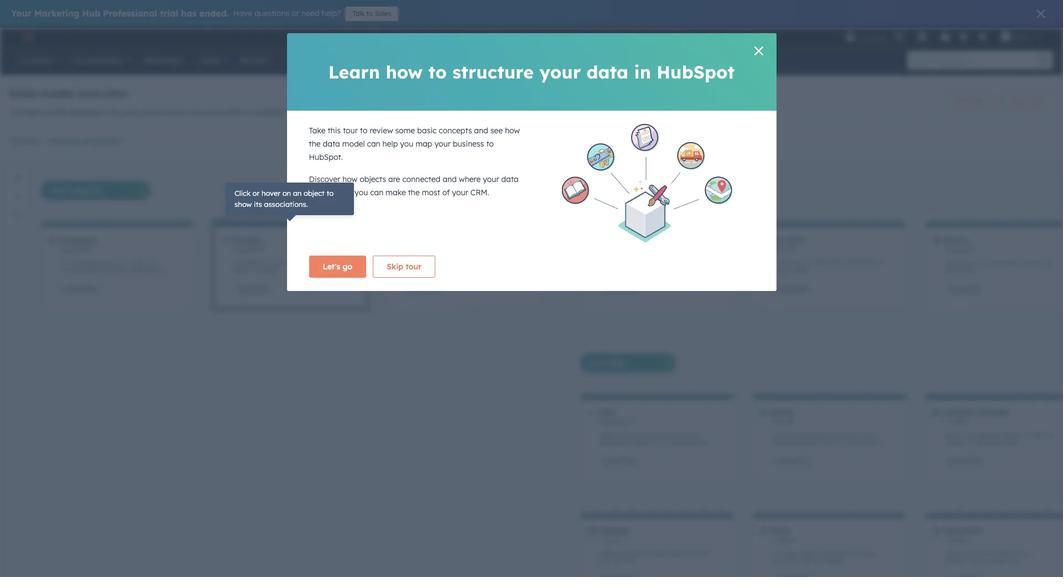 Task type: describe. For each thing, give the bounding box(es) containing it.
0 records for emails
[[771, 418, 796, 425]]

and inside capture messages sent through linkedin and log them to a record's timeline.
[[1046, 432, 1056, 438]]

close image
[[1037, 9, 1046, 18]]

or inside the businesses you work with, which are commonly called accounts or organizations.
[[126, 267, 131, 274]]

objects for how
[[360, 174, 386, 184]]

make
[[386, 188, 406, 198]]

2
[[405, 246, 408, 253]]

settings image
[[959, 32, 969, 42]]

them inside capture messages sent through linkedin and log them to a record's timeline.
[[953, 439, 966, 446]]

to inside capture messages sent through linkedin and log them to a record's timeline.
[[967, 439, 972, 446]]

import,
[[364, 107, 390, 117]]

1 vertical spatial in
[[246, 107, 252, 117]]

2 vertical spatial tour
[[406, 262, 422, 272]]

information inside use quotes to share information and pricing with contacts.
[[994, 259, 1023, 266]]

use for quotes
[[944, 259, 953, 266]]

records down emails
[[776, 418, 796, 425]]

its
[[254, 199, 262, 208]]

stored,
[[317, 188, 342, 198]]

0 horizontal spatial the
[[109, 107, 120, 117]]

the inside take this tour to review some basic concepts and see how the data model can help you map your business to hubspot.
[[309, 139, 321, 149]]

upgrade
[[858, 33, 887, 42]]

help.
[[413, 267, 424, 274]]

to inside meetings are used to capture interactions with your customers.
[[645, 550, 650, 557]]

you left import,
[[348, 107, 361, 117]]

has
[[181, 8, 197, 19]]

in inside learn how to structure your data in hubspot "dialog"
[[634, 61, 651, 83]]

0 records down the calls
[[599, 418, 625, 425]]

used
[[632, 550, 643, 557]]

impacts
[[299, 107, 329, 117]]

calls
[[598, 408, 615, 417]]

music button
[[994, 28, 1049, 45]]

view for contacts
[[237, 286, 249, 292]]

or inside click or hover on an object to show its associations.
[[253, 189, 260, 198]]

the businesses you work with, which are commonly called accounts or organizations.
[[59, 259, 167, 274]]

record for quotes
[[949, 246, 967, 253]]

way
[[123, 107, 137, 117]]

0 vertical spatial linkedin
[[944, 408, 975, 417]]

take for take this tour to review some basic concepts and see how the data model can help you map your business to hubspot.
[[309, 126, 326, 136]]

records down the calls
[[604, 418, 625, 425]]

1 for quotes
[[944, 246, 947, 253]]

to inside use notes to add any extra information you wrote down about a customer.
[[797, 550, 802, 557]]

details for contacts
[[251, 286, 268, 292]]

most
[[422, 188, 440, 198]]

to inside the capture phone calls between you and your customer and log them to a record's timeline.
[[657, 440, 662, 446]]

help
[[383, 139, 398, 149]]

associated
[[850, 259, 877, 265]]

records down notes on the bottom right of page
[[776, 537, 796, 544]]

pricing
[[1035, 259, 1052, 266]]

view details button for emails
[[771, 456, 813, 468]]

is
[[309, 188, 315, 198]]

with inside meetings are used to capture interactions with your customers.
[[702, 550, 712, 557]]

view details for companies
[[65, 286, 95, 292]]

customers. inside meetings are used to capture interactions with your customers.
[[611, 558, 638, 565]]

0 records for notes
[[771, 537, 796, 544]]

the for the issues created from a customer's request for help.
[[405, 259, 413, 266]]

called inside the businesses you work with, which are commonly called accounts or organizations.
[[86, 267, 100, 274]]

1 record for quotes
[[944, 246, 967, 253]]

viewing
[[47, 137, 78, 147]]

the for the businesses you work with, which are commonly called accounts or organizations.
[[59, 259, 68, 266]]

this
[[328, 126, 341, 136]]

greg robinson image
[[1001, 32, 1011, 41]]

calls
[[637, 432, 647, 439]]

records down the postal mail
[[949, 537, 969, 544]]

you right way
[[140, 107, 153, 117]]

store
[[155, 107, 173, 117]]

how inside discover how objects are connected and where your data is stored, so you can make the most of your crm.
[[343, 174, 358, 184]]

associations.
[[264, 199, 308, 208]]

for
[[405, 267, 411, 274]]

communications
[[976, 550, 1016, 557]]

view details for quotes
[[950, 286, 980, 292]]

trial
[[160, 8, 178, 19]]

commonly inside the 'the people you work with, commonly called leads or customers.'
[[297, 259, 322, 266]]

see
[[491, 126, 503, 136]]

to inside click or hover on an object to show its associations.
[[327, 189, 334, 198]]

leads
[[232, 267, 245, 274]]

records inside 3 records link
[[237, 246, 258, 253]]

Search HubSpot search field
[[908, 51, 1043, 70]]

use for notes
[[771, 550, 781, 557]]

review
[[370, 126, 393, 136]]

capture messages sent through linkedin and log them to a record's timeline.
[[944, 432, 1056, 446]]

let's go button
[[309, 256, 366, 278]]

messages
[[965, 432, 990, 438]]

a inside capture emails that are sent directly to your customers and log them to a record's timeline.
[[838, 439, 842, 446]]

you inside the 'the people you work with, commonly called leads or customers.'
[[260, 259, 269, 266]]

postal mail
[[944, 527, 982, 535]]

products
[[827, 259, 849, 265]]

phone
[[620, 432, 635, 439]]

a inside use line items to track products associated to a deal or quote.
[[771, 267, 775, 273]]

meetings are used to capture interactions with your customers.
[[599, 550, 712, 565]]

quote.
[[795, 267, 810, 273]]

work for contacts
[[270, 259, 282, 266]]

search image
[[1040, 56, 1048, 64]]

or inside your marketing hub professional trial has ended. have questions or need help?
[[292, 8, 299, 18]]

view details button for quotes
[[944, 284, 985, 295]]

use quotes to share information and pricing with contacts.
[[944, 259, 1052, 274]]

calling icon image
[[894, 32, 904, 42]]

questions
[[254, 8, 290, 18]]

them inside capture emails that are sent directly to your customers and log them to a record's timeline.
[[818, 439, 831, 446]]

customers inside capture any communications sent to customers through postal mail.
[[944, 558, 969, 565]]

how inside take this tour to review some basic concepts and see how the data model can help you map your business to hubspot.
[[505, 126, 520, 136]]

calling icon button
[[890, 29, 908, 44]]

contacts
[[231, 235, 262, 244]]

tour for a
[[1032, 96, 1045, 104]]

how up view,
[[386, 61, 423, 83]]

overview
[[77, 86, 128, 100]]

timeline. inside capture emails that are sent directly to your customers and log them to a record's timeline.
[[864, 439, 884, 446]]

help button
[[936, 28, 955, 45]]

hub
[[82, 8, 100, 19]]

a inside capture messages sent through linkedin and log them to a record's timeline.
[[974, 439, 977, 446]]

view for calls
[[604, 458, 616, 465]]

connected
[[402, 174, 441, 184]]

data
[[9, 86, 36, 100]]

view details for calls
[[604, 458, 634, 465]]

capture for emails
[[771, 432, 791, 438]]

zoom in image
[[14, 174, 21, 181]]

businesses
[[69, 259, 96, 266]]

how up the this
[[331, 107, 346, 117]]

the data model represents the way you store and structure data in hubspot. it impacts how you import, view, automate, and report on your data.
[[9, 107, 542, 117]]

to inside capture any communications sent to customers through postal mail.
[[1029, 550, 1034, 557]]

of
[[443, 188, 450, 198]]

and inside take this tour to review some basic concepts and see how the data model can help you map your business to hubspot.
[[474, 126, 488, 136]]

with, for contacts
[[284, 259, 295, 266]]

or inside use line items to track products associated to a deal or quote.
[[788, 267, 793, 273]]

capture for postal mail
[[944, 550, 964, 557]]

structure inside "dialog"
[[453, 61, 534, 83]]

0 inside "line items 0 records"
[[771, 246, 775, 253]]

0 records for linkedin messages
[[944, 418, 969, 425]]

view details for contacts
[[237, 286, 268, 292]]

sales
[[375, 9, 391, 18]]

some
[[395, 126, 415, 136]]

marketplaces button
[[911, 28, 934, 45]]

basic
[[417, 126, 437, 136]]

close image
[[754, 46, 763, 55]]

report
[[468, 107, 491, 117]]

items inside "line items 0 records"
[[788, 235, 807, 244]]

hubspot
[[657, 61, 735, 83]]

view for companies
[[65, 286, 77, 292]]

marketing
[[34, 8, 79, 19]]

help image
[[940, 33, 950, 43]]

skip tour button
[[373, 256, 435, 278]]

the inside discover how objects are connected and where your data is stored, so you can make the most of your crm.
[[408, 188, 420, 198]]

data inside take this tour to review some basic concepts and see how the data model can help you map your business to hubspot.
[[323, 139, 340, 149]]

music
[[1013, 32, 1032, 41]]

any inside use notes to add any extra information you wrote down about a customer.
[[815, 550, 824, 557]]

you inside the businesses you work with, which are commonly called accounts or organizations.
[[97, 259, 106, 266]]

data.
[[523, 107, 542, 117]]

emails
[[792, 432, 808, 438]]

issues
[[415, 259, 429, 266]]

mail
[[967, 527, 982, 535]]

discover how objects are connected and where your data is stored, so you can make the most of your crm.
[[309, 174, 519, 198]]

where
[[459, 174, 481, 184]]

that
[[810, 432, 820, 438]]

companies
[[59, 235, 97, 244]]

upgrade image
[[845, 32, 855, 42]]

your marketing hub professional trial has ended. have questions or need help?
[[11, 8, 341, 19]]

are inside meetings are used to capture interactions with your customers.
[[622, 550, 630, 557]]

it
[[291, 107, 297, 117]]

ended.
[[199, 8, 229, 19]]

the issues created from a customer's request for help.
[[405, 259, 515, 274]]

capture any communications sent to customers through postal mail.
[[944, 550, 1034, 565]]

view details button for contacts
[[232, 284, 273, 295]]

records inside "line items 0 records"
[[776, 246, 796, 253]]

filter by:
[[9, 136, 40, 146]]

line
[[771, 235, 786, 244]]

have
[[233, 8, 252, 18]]

the people you work with, commonly called leads or customers.
[[232, 259, 338, 274]]

your inside capture emails that are sent directly to your customers and log them to a record's timeline.
[[868, 432, 879, 438]]

on inside click or hover on an object to show its associations.
[[283, 189, 291, 198]]

0 for emails
[[771, 418, 775, 425]]

talk to sales button
[[345, 7, 399, 21]]

and inside use quotes to share information and pricing with contacts.
[[1024, 259, 1034, 266]]

0 for postal mail
[[944, 537, 948, 544]]

or inside the 'the people you work with, commonly called leads or customers.'
[[246, 267, 251, 274]]

through inside capture any communications sent to customers through postal mail.
[[971, 558, 990, 565]]

can inside discover how objects are connected and where your data is stored, so you can make the most of your crm.
[[370, 188, 384, 198]]

customer's
[[469, 259, 496, 266]]

and inside discover how objects are connected and where your data is stored, so you can make the most of your crm.
[[443, 174, 457, 184]]

details for linkedin messages
[[963, 458, 980, 465]]



Task type: vqa. For each thing, say whether or not it's contained in the screenshot.


Task type: locate. For each thing, give the bounding box(es) containing it.
the for the data model represents the way you store and structure data in hubspot. it impacts how you import, view, automate, and report on your data.
[[9, 107, 22, 117]]

to inside button
[[367, 9, 373, 18]]

capture inside capture emails that are sent directly to your customers and log them to a record's timeline.
[[771, 432, 791, 438]]

1 horizontal spatial customers.
[[611, 558, 638, 565]]

1 horizontal spatial 1 record link
[[944, 246, 967, 253]]

0 horizontal spatial take
[[309, 126, 326, 136]]

1 down quotes
[[944, 246, 947, 253]]

hubspot. inside take this tour to review some basic concepts and see how the data model can help you map your business to hubspot.
[[309, 152, 343, 162]]

2 records
[[405, 246, 430, 253]]

you right extra
[[869, 550, 878, 557]]

so
[[344, 188, 353, 198]]

between
[[649, 432, 669, 439]]

notifications button
[[973, 28, 992, 45]]

0 horizontal spatial them
[[643, 440, 655, 446]]

0 vertical spatial take
[[1010, 96, 1025, 104]]

use inside use quotes to share information and pricing with contacts.
[[944, 259, 953, 266]]

model left "help"
[[342, 139, 365, 149]]

structure up report
[[453, 61, 534, 83]]

how up so
[[343, 174, 358, 184]]

0 records down emails
[[771, 418, 796, 425]]

log inside capture emails that are sent directly to your customers and log them to a record's timeline.
[[809, 439, 817, 446]]

take inside button
[[1010, 96, 1025, 104]]

records down linkedin messages
[[949, 418, 969, 425]]

or down people at left
[[246, 267, 251, 274]]

called left go
[[323, 259, 338, 266]]

the inside the businesses you work with, which are commonly called accounts or organizations.
[[59, 259, 68, 266]]

add
[[804, 550, 813, 557]]

or up its
[[253, 189, 260, 198]]

called down businesses
[[86, 267, 100, 274]]

0 horizontal spatial through
[[971, 558, 990, 565]]

1 vertical spatial information
[[839, 550, 868, 557]]

the up for
[[405, 259, 413, 266]]

0 vertical spatial structure
[[453, 61, 534, 83]]

with, inside the businesses you work with, which are commonly called accounts or organizations.
[[121, 259, 132, 266]]

notes
[[782, 550, 796, 557]]

0 horizontal spatial customers
[[771, 439, 797, 446]]

customers inside capture emails that are sent directly to your customers and log them to a record's timeline.
[[771, 439, 797, 446]]

them inside the capture phone calls between you and your customer and log them to a record's timeline.
[[643, 440, 655, 446]]

accounts
[[102, 267, 124, 274]]

1 horizontal spatial 1
[[944, 246, 947, 253]]

any
[[815, 550, 824, 557], [965, 550, 974, 557]]

objects inside discover how objects are connected and where your data is stored, so you can make the most of your crm.
[[360, 174, 386, 184]]

2 vertical spatial model
[[342, 139, 365, 149]]

0 horizontal spatial 1
[[59, 246, 62, 253]]

details for quotes
[[963, 286, 980, 292]]

capture left messages
[[944, 432, 964, 438]]

view details for linkedin messages
[[950, 458, 980, 465]]

1 record link
[[59, 246, 82, 253], [944, 246, 967, 253]]

with inside use quotes to share information and pricing with contacts.
[[944, 267, 954, 274]]

view,
[[392, 107, 410, 117]]

you inside take this tour to review some basic concepts and see how the data model can help you map your business to hubspot.
[[400, 139, 414, 149]]

2 record from the left
[[949, 246, 967, 253]]

2 horizontal spatial them
[[953, 439, 966, 446]]

on right report
[[493, 107, 502, 117]]

2 horizontal spatial sent
[[1018, 550, 1028, 557]]

1 vertical spatial customers.
[[611, 558, 638, 565]]

work inside the businesses you work with, which are commonly called accounts or organizations.
[[108, 259, 119, 266]]

take left the this
[[309, 126, 326, 136]]

view details button
[[59, 284, 100, 295], [232, 284, 273, 295], [405, 284, 446, 295], [599, 284, 640, 295], [771, 284, 813, 295], [944, 284, 985, 295], [599, 456, 640, 468], [771, 456, 813, 468], [944, 456, 985, 468]]

in left it
[[246, 107, 252, 117]]

objects for all
[[93, 137, 121, 147]]

use
[[771, 259, 781, 265], [944, 259, 953, 266], [771, 550, 781, 557]]

1 horizontal spatial with,
[[284, 259, 295, 266]]

0 vertical spatial through
[[1003, 432, 1022, 438]]

0 horizontal spatial information
[[839, 550, 868, 557]]

1 horizontal spatial structure
[[453, 61, 534, 83]]

the inside the 'the people you work with, commonly called leads or customers.'
[[232, 259, 241, 266]]

work up accounts
[[108, 259, 119, 266]]

any down mail
[[965, 550, 974, 557]]

1 vertical spatial hubspot.
[[309, 152, 343, 162]]

postal
[[991, 558, 1007, 565]]

record's down between
[[668, 440, 687, 446]]

data model overview
[[9, 86, 128, 100]]

are left used
[[622, 550, 630, 557]]

view details button for calls
[[599, 456, 640, 468]]

your inside the capture phone calls between you and your customer and log them to a record's timeline.
[[692, 432, 703, 439]]

log down linkedin messages
[[944, 439, 952, 446]]

timeline.
[[864, 439, 884, 446], [999, 439, 1019, 446], [689, 440, 709, 446]]

1 record for companies
[[59, 246, 82, 253]]

0 horizontal spatial structure
[[192, 107, 224, 117]]

you up accounts
[[97, 259, 106, 266]]

1 1 record link from the left
[[59, 246, 82, 253]]

1 1 from the left
[[59, 246, 62, 253]]

meetings for meetings are used to capture interactions with your customers.
[[599, 550, 621, 557]]

2 horizontal spatial log
[[944, 439, 952, 446]]

view details
[[65, 286, 95, 292], [237, 286, 268, 292], [410, 286, 440, 292], [604, 286, 634, 292], [777, 286, 807, 292], [950, 286, 980, 292], [604, 458, 634, 465], [777, 458, 807, 465], [950, 458, 980, 465]]

0 horizontal spatial 1 record
[[59, 246, 82, 253]]

sent
[[831, 432, 841, 438], [991, 432, 1001, 438], [1018, 550, 1028, 557]]

3 records
[[232, 246, 258, 253]]

0 horizontal spatial on
[[283, 189, 291, 198]]

1 for companies
[[59, 246, 62, 253]]

the up the leads
[[232, 259, 241, 266]]

customers
[[771, 439, 797, 446], [944, 558, 969, 565]]

0 vertical spatial in
[[634, 61, 651, 83]]

information
[[994, 259, 1023, 266], [839, 550, 868, 557]]

mail.
[[1008, 558, 1020, 565]]

1
[[59, 246, 62, 253], [944, 246, 947, 253]]

2 work from the left
[[270, 259, 282, 266]]

1 horizontal spatial any
[[965, 550, 974, 557]]

can
[[367, 139, 380, 149], [370, 188, 384, 198]]

1 horizontal spatial through
[[1003, 432, 1022, 438]]

1 vertical spatial linkedin
[[1023, 432, 1045, 438]]

with, for companies
[[121, 259, 132, 266]]

record down quotes
[[949, 246, 967, 253]]

marketplaces image
[[917, 33, 927, 43]]

1 horizontal spatial called
[[323, 259, 338, 266]]

2 1 from the left
[[944, 246, 947, 253]]

0 records
[[599, 418, 625, 425], [771, 418, 796, 425], [944, 418, 969, 425], [599, 537, 623, 544], [771, 537, 796, 544], [944, 537, 969, 544]]

take a tour button
[[1001, 92, 1055, 109]]

capture emails that are sent directly to your customers and log them to a record's timeline.
[[771, 432, 884, 446]]

0 horizontal spatial linkedin
[[944, 408, 975, 417]]

0 records for postal mail
[[944, 537, 969, 544]]

timeline. inside the capture phone calls between you and your customer and log them to a record's timeline.
[[689, 440, 709, 446]]

0 horizontal spatial with,
[[121, 259, 132, 266]]

a inside the issues created from a customer's request for help.
[[464, 259, 467, 266]]

or down line
[[788, 267, 793, 273]]

with, right people at left
[[284, 259, 295, 266]]

or left need
[[292, 8, 299, 18]]

0 for linkedin messages
[[944, 418, 948, 425]]

sent up the "mail."
[[1018, 550, 1028, 557]]

the left way
[[109, 107, 120, 117]]

3
[[232, 246, 235, 253]]

your inside meetings are used to capture interactions with your customers.
[[599, 558, 610, 565]]

use inside use notes to add any extra information you wrote down about a customer.
[[771, 550, 781, 557]]

you inside discover how objects are connected and where your data is stored, so you can make the most of your crm.
[[355, 188, 368, 198]]

customers. down used
[[611, 558, 638, 565]]

sent inside capture any communications sent to customers through postal mail.
[[1018, 550, 1028, 557]]

view for emails
[[777, 458, 789, 465]]

are inside capture emails that are sent directly to your customers and log them to a record's timeline.
[[821, 432, 829, 438]]

0 vertical spatial model
[[39, 86, 74, 100]]

view details for emails
[[777, 458, 807, 465]]

with, left which
[[121, 259, 132, 266]]

are inside the businesses you work with, which are commonly called accounts or organizations.
[[149, 259, 157, 266]]

use line items to track products associated to a deal or quote.
[[771, 259, 884, 273]]

meetings up meetings are used to capture interactions with your customers.
[[598, 527, 629, 535]]

1 vertical spatial through
[[971, 558, 990, 565]]

1 horizontal spatial customers
[[944, 558, 969, 565]]

tour inside take this tour to review some basic concepts and see how the data model can help you map your business to hubspot.
[[343, 126, 358, 136]]

0 for notes
[[771, 537, 775, 544]]

1 1 record from the left
[[59, 246, 82, 253]]

about
[[801, 558, 816, 565]]

meetings left used
[[599, 550, 621, 557]]

hubspot. left it
[[255, 107, 289, 117]]

are up "organizations."
[[149, 259, 157, 266]]

your inside take this tour to review some basic concepts and see how the data model can help you map your business to hubspot.
[[435, 139, 451, 149]]

the down data
[[9, 107, 22, 117]]

customers down postal
[[944, 558, 969, 565]]

view details button for companies
[[59, 284, 100, 295]]

hubspot. up discover
[[309, 152, 343, 162]]

can down the review
[[367, 139, 380, 149]]

record for companies
[[64, 246, 82, 253]]

capture down postal
[[944, 550, 964, 557]]

0 horizontal spatial timeline.
[[689, 440, 709, 446]]

2 with, from the left
[[284, 259, 295, 266]]

people
[[242, 259, 259, 266]]

2 horizontal spatial timeline.
[[999, 439, 1019, 446]]

learn how to structure your data in hubspot
[[328, 61, 735, 83]]

with right interactions
[[702, 550, 712, 557]]

emails
[[771, 408, 794, 417]]

wrote
[[771, 558, 785, 565]]

0 records down postal
[[944, 537, 969, 544]]

0 records up meetings are used to capture interactions with your customers.
[[599, 537, 623, 544]]

0 horizontal spatial commonly
[[59, 267, 85, 274]]

you down the some
[[400, 139, 414, 149]]

0 horizontal spatial 1 record link
[[59, 246, 82, 253]]

the left businesses
[[59, 259, 68, 266]]

0 horizontal spatial tour
[[343, 126, 358, 136]]

take inside take this tour to review some basic concepts and see how the data model can help you map your business to hubspot.
[[309, 126, 326, 136]]

them down that
[[818, 439, 831, 446]]

0 records for meetings
[[599, 537, 623, 544]]

1 vertical spatial with
[[702, 550, 712, 557]]

1 record link down quotes
[[944, 246, 967, 253]]

2 horizontal spatial the
[[408, 188, 420, 198]]

0 vertical spatial on
[[493, 107, 502, 117]]

0 vertical spatial can
[[367, 139, 380, 149]]

0 horizontal spatial called
[[86, 267, 100, 274]]

can left make
[[370, 188, 384, 198]]

the down impacts
[[309, 139, 321, 149]]

linkedin messages
[[944, 408, 1010, 417]]

1 with, from the left
[[121, 259, 132, 266]]

customers down emails
[[771, 439, 797, 446]]

you inside use notes to add any extra information you wrote down about a customer.
[[869, 550, 878, 557]]

the down connected
[[408, 188, 420, 198]]

or
[[292, 8, 299, 18], [253, 189, 260, 198], [788, 267, 793, 273], [126, 267, 131, 274], [246, 267, 251, 274]]

2 1 record link from the left
[[944, 246, 967, 253]]

represents
[[68, 107, 107, 117]]

1 horizontal spatial linkedin
[[1023, 432, 1045, 438]]

3 records link
[[232, 246, 258, 253]]

hubspot.
[[255, 107, 289, 117], [309, 152, 343, 162]]

can inside take this tour to review some basic concepts and see how the data model can help you map your business to hubspot.
[[367, 139, 380, 149]]

records down contacts
[[237, 246, 258, 253]]

1 vertical spatial objects
[[360, 174, 386, 184]]

1 vertical spatial model
[[43, 107, 66, 117]]

line items 0 records
[[771, 235, 807, 253]]

viewing all objects
[[47, 137, 121, 147]]

1 vertical spatial meetings
[[599, 550, 621, 557]]

details
[[78, 286, 95, 292], [251, 286, 268, 292], [423, 286, 440, 292], [618, 286, 634, 292], [790, 286, 807, 292], [963, 286, 980, 292], [618, 458, 634, 465], [790, 458, 807, 465], [963, 458, 980, 465]]

0 horizontal spatial sent
[[831, 432, 841, 438]]

take for take a tour
[[1010, 96, 1025, 104]]

learn
[[328, 61, 380, 83]]

talk
[[353, 9, 365, 18]]

0 vertical spatial information
[[994, 259, 1023, 266]]

messages
[[977, 408, 1010, 417]]

0 horizontal spatial record's
[[668, 440, 687, 446]]

0 vertical spatial the
[[109, 107, 120, 117]]

your
[[11, 8, 31, 19]]

details for companies
[[78, 286, 95, 292]]

0 vertical spatial objects
[[93, 137, 121, 147]]

model down data model overview
[[43, 107, 66, 117]]

use left the quotes
[[944, 259, 953, 266]]

customers. down people at left
[[253, 267, 279, 274]]

notifications image
[[978, 33, 988, 43]]

log down the calls
[[634, 440, 641, 446]]

1 vertical spatial tour
[[343, 126, 358, 136]]

with left contacts.
[[944, 267, 954, 274]]

take a tour
[[1010, 96, 1045, 104]]

a inside button
[[1026, 96, 1030, 104]]

0 horizontal spatial log
[[634, 440, 641, 446]]

extra
[[825, 550, 838, 557]]

through down communications
[[971, 558, 990, 565]]

with
[[944, 267, 954, 274], [702, 550, 712, 557]]

model inside take this tour to review some basic concepts and see how the data model can help you map your business to hubspot.
[[342, 139, 365, 149]]

0
[[771, 246, 775, 253], [599, 418, 602, 425], [771, 418, 775, 425], [944, 418, 948, 425], [599, 537, 602, 544], [771, 537, 775, 544], [944, 537, 948, 544]]

customers. inside the 'the people you work with, commonly called leads or customers.'
[[253, 267, 279, 274]]

1 vertical spatial on
[[283, 189, 291, 198]]

0 vertical spatial items
[[788, 235, 807, 244]]

items right line
[[788, 235, 807, 244]]

capture inside capture any communications sent to customers through postal mail.
[[944, 550, 964, 557]]

1 record inside 1 record link
[[944, 246, 967, 253]]

crm.
[[471, 188, 489, 198]]

record's inside capture emails that are sent directly to your customers and log them to a record's timeline.
[[843, 439, 862, 446]]

information inside use notes to add any extra information you wrote down about a customer.
[[839, 550, 868, 557]]

1 vertical spatial the
[[309, 139, 321, 149]]

fit view image
[[14, 212, 21, 218]]

capture inside the capture phone calls between you and your customer and log them to a record's timeline.
[[599, 432, 618, 439]]

records right 2
[[409, 246, 430, 253]]

0 for meetings
[[599, 537, 602, 544]]

all
[[81, 137, 90, 147]]

sent inside capture emails that are sent directly to your customers and log them to a record's timeline.
[[831, 432, 841, 438]]

the for the people you work with, commonly called leads or customers.
[[232, 259, 241, 266]]

record's down directly
[[843, 439, 862, 446]]

called inside the 'the people you work with, commonly called leads or customers.'
[[323, 259, 338, 266]]

1 horizontal spatial on
[[493, 107, 502, 117]]

record's inside the capture phone calls between you and your customer and log them to a record's timeline.
[[668, 440, 687, 446]]

click or hover on an object to show its associations.
[[235, 189, 334, 208]]

business
[[453, 139, 484, 149]]

them down messages
[[953, 439, 966, 446]]

object
[[304, 189, 325, 198]]

sent inside capture messages sent through linkedin and log them to a record's timeline.
[[991, 432, 1001, 438]]

1 vertical spatial can
[[370, 188, 384, 198]]

with, inside the 'the people you work with, commonly called leads or customers.'
[[284, 259, 295, 266]]

linkedin inside capture messages sent through linkedin and log them to a record's timeline.
[[1023, 432, 1045, 438]]

work for companies
[[108, 259, 119, 266]]

2 any from the left
[[965, 550, 974, 557]]

and inside capture emails that are sent directly to your customers and log them to a record's timeline.
[[798, 439, 808, 446]]

information right the share
[[994, 259, 1023, 266]]

1 horizontal spatial the
[[309, 139, 321, 149]]

1 vertical spatial items
[[792, 259, 805, 265]]

work inside the 'the people you work with, commonly called leads or customers.'
[[270, 259, 282, 266]]

quotes
[[944, 235, 968, 244]]

1 record link for quotes
[[944, 246, 967, 253]]

1 horizontal spatial record's
[[843, 439, 862, 446]]

1 vertical spatial commonly
[[59, 267, 85, 274]]

2 horizontal spatial tour
[[1032, 96, 1045, 104]]

menu
[[844, 28, 1050, 45]]

capture left emails
[[771, 432, 791, 438]]

0 horizontal spatial hubspot.
[[255, 107, 289, 117]]

1 horizontal spatial objects
[[360, 174, 386, 184]]

data
[[587, 61, 629, 83], [24, 107, 41, 117], [227, 107, 244, 117], [323, 139, 340, 149], [501, 174, 519, 184]]

information up customer. on the right
[[839, 550, 868, 557]]

0 records down notes on the bottom right of page
[[771, 537, 796, 544]]

1 horizontal spatial with
[[944, 267, 954, 274]]

1 vertical spatial customers
[[944, 558, 969, 565]]

take
[[1010, 96, 1025, 104], [309, 126, 326, 136]]

structure right "store" at the left top of the page
[[192, 107, 224, 117]]

work right people at left
[[270, 259, 282, 266]]

you right so
[[355, 188, 368, 198]]

0 horizontal spatial in
[[246, 107, 252, 117]]

through inside capture messages sent through linkedin and log them to a record's timeline.
[[1003, 432, 1022, 438]]

from
[[451, 259, 463, 266]]

you right between
[[671, 432, 680, 439]]

0 vertical spatial customers
[[771, 439, 797, 446]]

timeline. inside capture messages sent through linkedin and log them to a record's timeline.
[[999, 439, 1019, 446]]

meetings inside meetings are used to capture interactions with your customers.
[[599, 550, 621, 557]]

commonly left let's
[[297, 259, 322, 266]]

0 vertical spatial called
[[323, 259, 338, 266]]

0 vertical spatial customers.
[[253, 267, 279, 274]]

model right data
[[39, 86, 74, 100]]

commonly down businesses
[[59, 267, 85, 274]]

objects right all
[[93, 137, 121, 147]]

1 horizontal spatial work
[[270, 259, 282, 266]]

1 record down quotes
[[944, 246, 967, 253]]

0 horizontal spatial record
[[64, 246, 82, 253]]

capture
[[771, 432, 791, 438], [944, 432, 964, 438], [599, 432, 618, 439], [944, 550, 964, 557]]

sent right messages
[[991, 432, 1001, 438]]

view for linkedin messages
[[950, 458, 961, 465]]

any inside capture any communications sent to customers through postal mail.
[[965, 550, 974, 557]]

structure
[[453, 61, 534, 83], [192, 107, 224, 117]]

quotes
[[955, 259, 971, 266]]

1 record from the left
[[64, 246, 82, 253]]

filter
[[9, 136, 27, 146]]

how right see
[[505, 126, 520, 136]]

a inside the capture phone calls between you and your customer and log them to a record's timeline.
[[663, 440, 667, 446]]

1 horizontal spatial in
[[634, 61, 651, 83]]

notes
[[771, 527, 791, 535]]

items inside use line items to track products associated to a deal or quote.
[[792, 259, 805, 265]]

log inside the capture phone calls between you and your customer and log them to a record's timeline.
[[634, 440, 641, 446]]

record's down messages
[[978, 439, 997, 446]]

0 horizontal spatial work
[[108, 259, 119, 266]]

1 work from the left
[[108, 259, 119, 266]]

records up meetings are used to capture interactions with your customers.
[[604, 537, 623, 544]]

search button
[[1035, 51, 1053, 70]]

details for emails
[[790, 458, 807, 465]]

the inside the issues created from a customer's request for help.
[[405, 259, 413, 266]]

view details button for linkedin messages
[[944, 456, 985, 468]]

are inside discover how objects are connected and where your data is stored, so you can make the most of your crm.
[[388, 174, 400, 184]]

0 horizontal spatial any
[[815, 550, 824, 557]]

capture for linkedin messages
[[944, 432, 964, 438]]

are up make
[[388, 174, 400, 184]]

1 horizontal spatial take
[[1010, 96, 1025, 104]]

take right import link
[[1010, 96, 1025, 104]]

details for calls
[[618, 458, 634, 465]]

tour for this
[[343, 126, 358, 136]]

menu containing music
[[844, 28, 1050, 45]]

you inside the capture phone calls between you and your customer and log them to a record's timeline.
[[671, 432, 680, 439]]

records down line
[[776, 246, 796, 253]]

1 record down companies at the left of page
[[59, 246, 82, 253]]

1 any from the left
[[815, 550, 824, 557]]

capture for calls
[[599, 432, 618, 439]]

1 horizontal spatial record
[[949, 246, 967, 253]]

them down the calls
[[643, 440, 655, 446]]

request
[[497, 259, 515, 266]]

capture inside capture messages sent through linkedin and log them to a record's timeline.
[[944, 432, 964, 438]]

0 horizontal spatial objects
[[93, 137, 121, 147]]

2 1 record from the left
[[944, 246, 967, 253]]

1 horizontal spatial log
[[809, 439, 817, 446]]

0 horizontal spatial with
[[702, 550, 712, 557]]

custom objects image
[[562, 124, 733, 243]]

are
[[388, 174, 400, 184], [149, 259, 157, 266], [821, 432, 829, 438], [622, 550, 630, 557]]

record's inside capture messages sent through linkedin and log them to a record's timeline.
[[978, 439, 997, 446]]

use up wrote
[[771, 550, 781, 557]]

and
[[176, 107, 190, 117], [452, 107, 466, 117], [474, 126, 488, 136], [443, 174, 457, 184], [1024, 259, 1034, 266], [1046, 432, 1056, 438], [681, 432, 691, 439], [798, 439, 808, 446], [623, 440, 632, 446]]

use inside use line items to track products associated to a deal or quote.
[[771, 259, 781, 265]]

you right people at left
[[260, 259, 269, 266]]

let's go
[[323, 262, 353, 272]]

0 vertical spatial hubspot.
[[255, 107, 289, 117]]

directly
[[842, 432, 860, 438]]

to inside use quotes to share information and pricing with contacts.
[[973, 259, 978, 266]]

in left hubspot
[[634, 61, 651, 83]]

data inside discover how objects are connected and where your data is stored, so you can make the most of your crm.
[[501, 174, 519, 184]]

interactions
[[672, 550, 700, 557]]

objects up make
[[360, 174, 386, 184]]

view for quotes
[[950, 286, 961, 292]]

1 horizontal spatial sent
[[991, 432, 1001, 438]]

1 horizontal spatial commonly
[[297, 259, 322, 266]]

organizations.
[[132, 267, 167, 274]]

through
[[1003, 432, 1022, 438], [971, 558, 990, 565]]

concepts
[[439, 126, 472, 136]]

1 record link for companies
[[59, 246, 82, 253]]

record down companies at the left of page
[[64, 246, 82, 253]]

2 horizontal spatial record's
[[978, 439, 997, 446]]

1 horizontal spatial 1 record
[[944, 246, 967, 253]]

customers.
[[253, 267, 279, 274], [611, 558, 638, 565]]

1 horizontal spatial hubspot.
[[309, 152, 343, 162]]

commonly inside the businesses you work with, which are commonly called accounts or organizations.
[[59, 267, 85, 274]]

1 vertical spatial structure
[[192, 107, 224, 117]]

1 vertical spatial called
[[86, 267, 100, 274]]

log inside capture messages sent through linkedin and log them to a record's timeline.
[[944, 439, 952, 446]]

hubspot image
[[20, 30, 33, 43]]

learn how to structure your data in hubspot dialog
[[287, 33, 777, 291]]

automate,
[[412, 107, 450, 117]]

objects
[[93, 137, 121, 147], [360, 174, 386, 184]]

0 records down linkedin messages
[[944, 418, 969, 425]]

meetings for meetings
[[598, 527, 629, 535]]

1 vertical spatial take
[[309, 126, 326, 136]]

2 vertical spatial the
[[408, 188, 420, 198]]

1 horizontal spatial them
[[818, 439, 831, 446]]

log down that
[[809, 439, 817, 446]]

1 horizontal spatial tour
[[406, 262, 422, 272]]

1 horizontal spatial timeline.
[[864, 439, 884, 446]]

on left an
[[283, 189, 291, 198]]

items up quote.
[[792, 259, 805, 265]]

a inside use notes to add any extra information you wrote down about a customer.
[[817, 558, 821, 565]]

1 down companies at the left of page
[[59, 246, 62, 253]]

use up deal
[[771, 259, 781, 265]]



